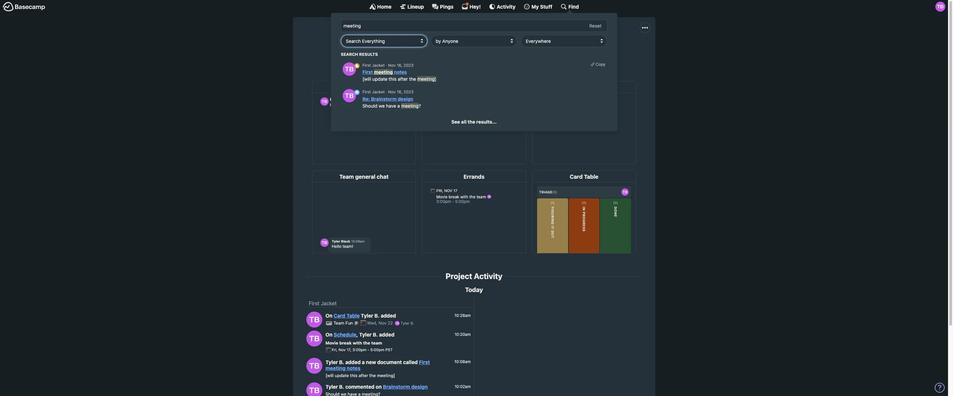 Task type: vqa. For each thing, say whether or not it's contained in the screenshot.
- on the left bottom of page
yes



Task type: locate. For each thing, give the bounding box(es) containing it.
0 vertical spatial notes
[[394, 69, 407, 75]]

am
[[460, 46, 468, 52]]

16, down first
[[397, 63, 402, 68]]

1 16, from the top
[[397, 63, 402, 68]]

tyler black image for on schedule ,       tyler b. added
[[306, 331, 322, 347]]

0 vertical spatial tyler black image
[[306, 312, 322, 328]]

of right lot
[[574, 46, 579, 52]]

1 horizontal spatial [will
[[362, 76, 371, 82]]

pings button
[[432, 3, 454, 10]]

tyler black image
[[935, 2, 945, 12], [343, 63, 356, 76], [343, 89, 356, 103], [395, 322, 400, 326], [306, 383, 322, 397]]

1 vertical spatial after
[[359, 374, 368, 379]]

1 vertical spatial notes
[[347, 366, 360, 372]]

b.
[[374, 313, 380, 319], [411, 322, 414, 326], [373, 332, 378, 338], [339, 360, 344, 366], [339, 385, 344, 391]]

jacket inside first jacket · nov 16, 2023 re: brainstorm design should we have a meeting ?
[[372, 90, 385, 95]]

jacket down the results
[[372, 63, 385, 68]]

first inside first jacket · nov 16, 2023 re: brainstorm design should we have a meeting ?
[[362, 90, 371, 95]]

first for first jacket · nov 16, 2023 re: brainstorm design should we have a meeting ?
[[362, 90, 371, 95]]

re: brainstorm design link
[[362, 96, 413, 102]]

card
[[334, 313, 345, 319]]

1 nov 16, 2023 element from the top
[[388, 63, 414, 68]]

first
[[390, 46, 400, 52]]

copy button
[[591, 62, 606, 68]]

first for first meeting notes
[[419, 360, 430, 366]]

0 vertical spatial added
[[381, 313, 396, 319]]

10:28am element
[[455, 314, 471, 319]]

2023 inside the first jacket · nov 16, 2023 first meeting notes [will update this after the meeting ]
[[404, 63, 414, 68]]

nov down first
[[388, 63, 396, 68]]

project
[[446, 272, 472, 281]]

called
[[403, 360, 418, 366]]

the down first meeting notes
[[369, 374, 376, 379]]

nov 16, 2023 element for should we have a
[[388, 90, 414, 95]]

· inside first jacket · nov 16, 2023 re: brainstorm design should we have a meeting ?
[[386, 90, 387, 95]]

1 vertical spatial 16,
[[397, 90, 402, 95]]

1 vertical spatial ·
[[386, 90, 387, 95]]

0 vertical spatial ·
[[386, 63, 387, 68]]

b. left commented
[[339, 385, 344, 391]]

after up commented
[[359, 374, 368, 379]]

nov left 17,
[[339, 348, 346, 353]]

and
[[505, 46, 514, 52], [530, 46, 539, 52]]

2 nov 16, 2023 element from the top
[[388, 90, 414, 95]]

1 for search image from the top
[[354, 63, 359, 68]]

[will down fri,
[[326, 374, 334, 379]]

update
[[372, 76, 387, 82], [335, 374, 349, 379]]

jacket for first jacket
[[321, 301, 337, 307]]

1 horizontal spatial of
[[574, 46, 579, 52]]

brainstorm down meeting]
[[383, 385, 410, 391]]

movie
[[326, 341, 338, 346]]

colors!
[[540, 46, 557, 52], [580, 46, 597, 52]]

this up first jacket · nov 16, 2023 re: brainstorm design should we have a meeting ?
[[389, 76, 397, 82]]

1 vertical spatial added
[[379, 332, 394, 338]]

1 vertical spatial activity
[[474, 272, 502, 281]]

1 on from the top
[[326, 313, 332, 319]]

tyler right 22
[[401, 322, 410, 326]]

tyler left commented
[[326, 385, 338, 391]]

meeting inside first jacket · nov 16, 2023 re: brainstorm design should we have a meeting ?
[[401, 103, 419, 109]]

notes
[[394, 69, 407, 75], [347, 366, 360, 372]]

on up 'movie'
[[326, 332, 332, 338]]

lot
[[563, 46, 573, 52]]

search results
[[341, 52, 378, 57]]

10:28am
[[455, 314, 471, 319]]

on
[[326, 313, 332, 319], [326, 332, 332, 338]]

1 horizontal spatial a
[[397, 103, 400, 109]]

2023 for design
[[404, 90, 414, 95]]

tyler down fri,
[[326, 360, 338, 366]]

update inside the first jacket · nov 16, 2023 first meeting notes [will update this after the meeting ]
[[372, 76, 387, 82]]

2 on from the top
[[326, 332, 332, 338]]

brainstorm
[[371, 96, 397, 102], [383, 385, 410, 391]]

added up 22
[[381, 313, 396, 319]]

jacket up thinking
[[470, 31, 503, 43]]

added for ,       tyler b. added
[[379, 332, 394, 338]]

0 vertical spatial [will
[[362, 76, 371, 82]]

2 vertical spatial added
[[345, 360, 361, 366]]

· inside the first jacket · nov 16, 2023 first meeting notes [will update this after the meeting ]
[[386, 63, 387, 68]]

should
[[362, 103, 377, 109]]

0 vertical spatial brainstorm
[[371, 96, 397, 102]]

design
[[398, 96, 413, 102], [411, 385, 428, 391]]

a left new
[[362, 360, 365, 366]]

hey! button
[[462, 2, 481, 10]]

new
[[366, 360, 376, 366]]

10:20am
[[455, 333, 471, 338]]

activity
[[497, 3, 516, 9], [474, 272, 502, 281]]

added down 17,
[[345, 360, 361, 366]]

of
[[417, 46, 422, 52], [574, 46, 579, 52]]

nov 16, 2023 element down first
[[388, 63, 414, 68]]

1 horizontal spatial after
[[398, 76, 408, 82]]

1 · from the top
[[386, 63, 387, 68]]

[will up re:
[[362, 76, 371, 82]]

2 and from the left
[[530, 46, 539, 52]]

16, inside first jacket · nov 16, 2023 re: brainstorm design should we have a meeting ?
[[397, 90, 402, 95]]

b. up team
[[373, 332, 378, 338]]

b. down break
[[339, 360, 344, 366]]

0 horizontal spatial colors!
[[540, 46, 557, 52]]

0 vertical spatial 16,
[[397, 63, 402, 68]]

brainstorm up we at left top
[[371, 96, 397, 102]]

wed, nov 22
[[367, 321, 394, 326]]

tyler black image
[[306, 312, 322, 328], [306, 331, 322, 347], [306, 359, 322, 375]]

[will update this after the meeting]
[[326, 374, 395, 379]]

0 vertical spatial after
[[398, 76, 408, 82]]

0 vertical spatial 2023
[[404, 63, 414, 68]]

16, inside the first jacket · nov 16, 2023 first meeting notes [will update this after the meeting ]
[[397, 63, 402, 68]]

team
[[371, 341, 382, 346]]

meeting inside first meeting notes
[[326, 366, 346, 372]]

have
[[386, 103, 396, 109]]

my
[[532, 3, 539, 9]]

?
[[419, 103, 421, 109]]

1 vertical spatial this
[[350, 374, 357, 379]]

see all the results… link
[[451, 119, 497, 125]]

first inside first meeting notes
[[419, 360, 430, 366]]

first meeting notes
[[326, 360, 430, 372]]

first
[[445, 31, 467, 43], [362, 63, 371, 68], [362, 69, 373, 75], [362, 90, 371, 95], [309, 301, 319, 307], [419, 360, 430, 366]]

2 · from the top
[[386, 90, 387, 95]]

2023
[[404, 63, 414, 68], [404, 90, 414, 95]]

main element
[[0, 0, 948, 131]]

after up first jacket · nov 16, 2023 re: brainstorm design should we have a meeting ?
[[398, 76, 408, 82]]

1 vertical spatial nov 16, 2023 element
[[388, 90, 414, 95]]

0 vertical spatial update
[[372, 76, 387, 82]]

and left strips
[[505, 46, 514, 52]]

on
[[376, 385, 382, 391]]

the left company!
[[423, 46, 431, 52]]

activity left my
[[497, 3, 516, 9]]

update up the re: brainstorm design link
[[372, 76, 387, 82]]

[will
[[362, 76, 371, 82], [326, 374, 334, 379]]

16, up the re: brainstorm design link
[[397, 90, 402, 95]]

0 vertical spatial design
[[398, 96, 413, 102]]

first jacket link
[[309, 301, 337, 307]]

the up -
[[363, 341, 370, 346]]

1 vertical spatial tyler black image
[[306, 331, 322, 347]]

1 tyler black image from the top
[[306, 312, 322, 328]]

meeting right have
[[401, 103, 419, 109]]

update up commented
[[335, 374, 349, 379]]

3 tyler black image from the top
[[306, 359, 322, 375]]

2 2023 from the top
[[404, 90, 414, 95]]

colors! up copy "button"
[[580, 46, 597, 52]]

the inside the first jacket · nov 16, 2023 first meeting notes [will update this after the meeting ]
[[409, 76, 416, 82]]

0 horizontal spatial a
[[362, 360, 365, 366]]

fri,
[[332, 348, 338, 353]]

2023 down the first jacket · nov 16, 2023 first meeting notes [will update this after the meeting ]
[[404, 90, 414, 95]]

17,
[[347, 348, 351, 353]]

added down 22
[[379, 332, 394, 338]]

nov up the re: brainstorm design link
[[388, 90, 396, 95]]

,
[[356, 332, 358, 338]]

nov 16, 2023 element up the re: brainstorm design link
[[388, 90, 414, 95]]

document
[[377, 360, 402, 366]]

this up commented
[[350, 374, 357, 379]]

tyler
[[361, 313, 373, 319], [401, 322, 410, 326], [359, 332, 372, 338], [326, 360, 338, 366], [326, 385, 338, 391]]

for search image
[[354, 63, 359, 68], [354, 90, 359, 95]]

lineup
[[408, 3, 424, 9]]

copy
[[596, 62, 606, 67]]

first inside first jacket let's create the first jacket of the company! i am thinking rabits and strips and colors! a lot of colors!
[[445, 31, 467, 43]]

[will inside the first jacket · nov 16, 2023 first meeting notes [will update this after the meeting ]
[[362, 76, 371, 82]]

on left card
[[326, 313, 332, 319]]

meeting down fri,
[[326, 366, 346, 372]]

1 vertical spatial on
[[326, 332, 332, 338]]

the right 'all'
[[468, 119, 475, 125]]

tyler for tyler b. added a new document called
[[326, 360, 338, 366]]

pst
[[385, 348, 393, 353]]

activity up today
[[474, 272, 502, 281]]

strips
[[515, 46, 528, 52]]

1 vertical spatial for search image
[[354, 90, 359, 95]]

1 horizontal spatial notes
[[394, 69, 407, 75]]

nov 16, 2023 element
[[388, 63, 414, 68], [388, 90, 414, 95]]

jacket up card
[[321, 301, 337, 307]]

1 horizontal spatial colors!
[[580, 46, 597, 52]]

jacket inside first jacket let's create the first jacket of the company! i am thinking rabits and strips and colors! a lot of colors!
[[470, 31, 503, 43]]

0 vertical spatial nov 16, 2023 element
[[388, 63, 414, 68]]

meeting up ? in the top of the page
[[417, 76, 435, 82]]

none reset field inside main element
[[586, 22, 605, 30]]

1 vertical spatial [will
[[326, 374, 334, 379]]

0 vertical spatial a
[[397, 103, 400, 109]]

0 vertical spatial activity
[[497, 3, 516, 9]]

b. for tyler b. added a new document called
[[339, 360, 344, 366]]

meeting
[[374, 69, 393, 75], [417, 76, 435, 82], [401, 103, 419, 109], [326, 366, 346, 372]]

0 vertical spatial on
[[326, 313, 332, 319]]

a
[[397, 103, 400, 109], [362, 360, 365, 366]]

1 vertical spatial update
[[335, 374, 349, 379]]

1 horizontal spatial this
[[389, 76, 397, 82]]

activity inside 'link'
[[497, 3, 516, 9]]

None reset field
[[586, 22, 605, 30]]

10:02am
[[455, 385, 471, 390]]

2023 down jacket
[[404, 63, 414, 68]]

and right strips
[[530, 46, 539, 52]]

16, for notes
[[397, 63, 402, 68]]

1 2023 from the top
[[404, 63, 414, 68]]

2 16, from the top
[[397, 90, 402, 95]]

0 horizontal spatial notes
[[347, 366, 360, 372]]

my stuff button
[[524, 3, 552, 10]]

1 vertical spatial 2023
[[404, 90, 414, 95]]

notes down first
[[394, 69, 407, 75]]

0 vertical spatial this
[[389, 76, 397, 82]]

1 horizontal spatial and
[[530, 46, 539, 52]]

1 vertical spatial a
[[362, 360, 365, 366]]

first jacket · nov 16, 2023 re: brainstorm design should we have a meeting ?
[[362, 90, 421, 109]]

0 vertical spatial for search image
[[354, 63, 359, 68]]

2 for search image from the top
[[354, 90, 359, 95]]

b. right 22
[[411, 322, 414, 326]]

jacket inside the first jacket · nov 16, 2023 first meeting notes [will update this after the meeting ]
[[372, 63, 385, 68]]

home link
[[369, 3, 392, 10]]

0 horizontal spatial and
[[505, 46, 514, 52]]

2 tyler black image from the top
[[306, 331, 322, 347]]

jacket up the re: brainstorm design link
[[372, 90, 385, 95]]

added
[[381, 313, 396, 319], [379, 332, 394, 338], [345, 360, 361, 366]]

2023 inside first jacket · nov 16, 2023 re: brainstorm design should we have a meeting ?
[[404, 90, 414, 95]]

notes up [will update this after the meeting]
[[347, 366, 360, 372]]

the left ]
[[409, 76, 416, 82]]

0 horizontal spatial of
[[417, 46, 422, 52]]

colors! left a
[[540, 46, 557, 52]]

jacket
[[470, 31, 503, 43], [372, 63, 385, 68], [372, 90, 385, 95], [321, 301, 337, 307]]

1 horizontal spatial update
[[372, 76, 387, 82]]

0 horizontal spatial this
[[350, 374, 357, 379]]

2 vertical spatial tyler black image
[[306, 359, 322, 375]]

break
[[339, 341, 352, 346]]

of right jacket
[[417, 46, 422, 52]]

tyler for tyler b.
[[401, 322, 410, 326]]

a right have
[[397, 103, 400, 109]]

nov
[[388, 63, 396, 68], [388, 90, 396, 95], [379, 321, 387, 326], [339, 348, 346, 353]]



Task type: describe. For each thing, give the bounding box(es) containing it.
2 colors! from the left
[[580, 46, 597, 52]]

10:02am element
[[455, 385, 471, 390]]

first for first jacket let's create the first jacket of the company! i am thinking rabits and strips and colors! a lot of colors!
[[445, 31, 467, 43]]

meeting]
[[377, 374, 395, 379]]

rabits
[[490, 46, 503, 52]]

stuff
[[540, 3, 552, 9]]

10:20am element
[[455, 333, 471, 338]]

jacket
[[401, 46, 416, 52]]

the left first
[[381, 46, 389, 52]]

all
[[461, 119, 467, 125]]

a
[[558, 46, 561, 52]]

-
[[368, 348, 369, 353]]

1 colors! from the left
[[540, 46, 557, 52]]

thinking
[[469, 46, 488, 52]]

nov left 22
[[379, 321, 387, 326]]

first for first jacket
[[309, 301, 319, 307]]

0 horizontal spatial [will
[[326, 374, 334, 379]]

meeting down the results
[[374, 69, 393, 75]]

find button
[[560, 3, 579, 10]]

fun
[[346, 321, 353, 326]]

i
[[457, 46, 459, 52]]

table
[[347, 313, 360, 319]]

lineup link
[[400, 3, 424, 10]]

schedule link
[[334, 332, 356, 338]]

tyler up wed,
[[361, 313, 373, 319]]

5:00pm
[[370, 348, 384, 353]]

wed,
[[367, 321, 377, 326]]

create
[[365, 46, 380, 52]]

project activity
[[446, 272, 502, 281]]

results…
[[476, 119, 497, 125]]

jacket for first jacket · nov 16, 2023 first meeting notes [will update this after the meeting ]
[[372, 63, 385, 68]]

first meeting notes link
[[326, 360, 430, 372]]

added for tyler b. added
[[381, 313, 396, 319]]

commented
[[345, 385, 374, 391]]

b. for tyler b. commented on brainstorm design
[[339, 385, 344, 391]]

notes inside first meeting notes
[[347, 366, 360, 372]]

tyler b. added a new document called
[[326, 360, 419, 366]]

team fun
[[334, 321, 354, 326]]

on for on schedule ,       tyler b. added
[[326, 332, 332, 338]]

notes inside the first jacket · nov 16, 2023 first meeting notes [will update this after the meeting ]
[[394, 69, 407, 75]]

movie break with the team link
[[326, 341, 382, 346]]

for search image for first
[[354, 63, 359, 68]]

22
[[388, 321, 393, 326]]

on card table tyler b. added
[[326, 313, 396, 319]]

on for on card table tyler b. added
[[326, 313, 332, 319]]

let's
[[351, 46, 363, 52]]

home
[[377, 3, 392, 9]]

10:08am
[[454, 360, 471, 365]]

jacket for first jacket · nov 16, 2023 re: brainstorm design should we have a meeting ?
[[372, 90, 385, 95]]

brainstorm inside first jacket · nov 16, 2023 re: brainstorm design should we have a meeting ?
[[371, 96, 397, 102]]

my stuff
[[532, 3, 552, 9]]

for search image for re: brainstorm design
[[354, 90, 359, 95]]

tyler black image for on card table tyler b. added
[[306, 312, 322, 328]]

we
[[379, 103, 385, 109]]

with
[[353, 341, 362, 346]]

jacket for first jacket let's create the first jacket of the company! i am thinking rabits and strips and colors! a lot of colors!
[[470, 31, 503, 43]]

tyler right , at the left
[[359, 332, 372, 338]]

0 horizontal spatial after
[[359, 374, 368, 379]]

find
[[568, 3, 579, 9]]

b. up wed, nov 22
[[374, 313, 380, 319]]

team
[[334, 321, 344, 326]]

see
[[451, 119, 460, 125]]

the inside movie break with the team fri, nov 17, 3:00pm -     5:00pm pst
[[363, 341, 370, 346]]

nov inside the first jacket · nov 16, 2023 first meeting notes [will update this after the meeting ]
[[388, 63, 396, 68]]

· for meeting
[[386, 63, 387, 68]]

tyler for tyler b. commented on brainstorm design
[[326, 385, 338, 391]]

10:08am element
[[454, 360, 471, 365]]

tyler b. commented on brainstorm design
[[326, 385, 428, 391]]

re:
[[362, 96, 370, 102]]

activity link
[[489, 3, 516, 10]]

search
[[341, 52, 358, 57]]

switch accounts image
[[3, 2, 45, 12]]

pings
[[440, 3, 454, 9]]

this inside the first jacket · nov 16, 2023 first meeting notes [will update this after the meeting ]
[[389, 76, 397, 82]]

b. for tyler b.
[[411, 322, 414, 326]]

on schedule ,       tyler b. added
[[326, 332, 394, 338]]

see all the results…
[[451, 119, 497, 125]]

nov inside movie break with the team fri, nov 17, 3:00pm -     5:00pm pst
[[339, 348, 346, 353]]

2 of from the left
[[574, 46, 579, 52]]

Search for… search field
[[341, 20, 607, 32]]

1 and from the left
[[505, 46, 514, 52]]

after inside the first jacket · nov 16, 2023 first meeting notes [will update this after the meeting ]
[[398, 76, 408, 82]]

1 of from the left
[[417, 46, 422, 52]]

tyler b.
[[400, 322, 414, 326]]

first for first jacket · nov 16, 2023 first meeting notes [will update this after the meeting ]
[[362, 63, 371, 68]]

2023 for notes
[[404, 63, 414, 68]]

· for brainstorm
[[386, 90, 387, 95]]

card table link
[[334, 313, 360, 319]]

results
[[359, 52, 378, 57]]

first jacket
[[309, 301, 337, 307]]

movie break with the team fri, nov 17, 3:00pm -     5:00pm pst
[[326, 341, 393, 353]]

nov 16, 2023 element for [will update this after the
[[388, 63, 414, 68]]

company!
[[432, 46, 456, 52]]

nov inside first jacket · nov 16, 2023 re: brainstorm design should we have a meeting ?
[[388, 90, 396, 95]]

hey!
[[470, 3, 481, 9]]

]
[[435, 76, 437, 82]]

today
[[465, 287, 483, 294]]

brainstorm design link
[[383, 385, 428, 391]]

first jacket let's create the first jacket of the company! i am thinking rabits and strips and colors! a lot of colors!
[[351, 31, 597, 52]]

3:00pm
[[352, 348, 366, 353]]

0 horizontal spatial update
[[335, 374, 349, 379]]

16, for design
[[397, 90, 402, 95]]

1 vertical spatial brainstorm
[[383, 385, 410, 391]]

first jacket · nov 16, 2023 first meeting notes [will update this after the meeting ]
[[362, 63, 437, 82]]

design inside first jacket · nov 16, 2023 re: brainstorm design should we have a meeting ?
[[398, 96, 413, 102]]

schedule
[[334, 332, 356, 338]]

a inside first jacket · nov 16, 2023 re: brainstorm design should we have a meeting ?
[[397, 103, 400, 109]]

1 vertical spatial design
[[411, 385, 428, 391]]



